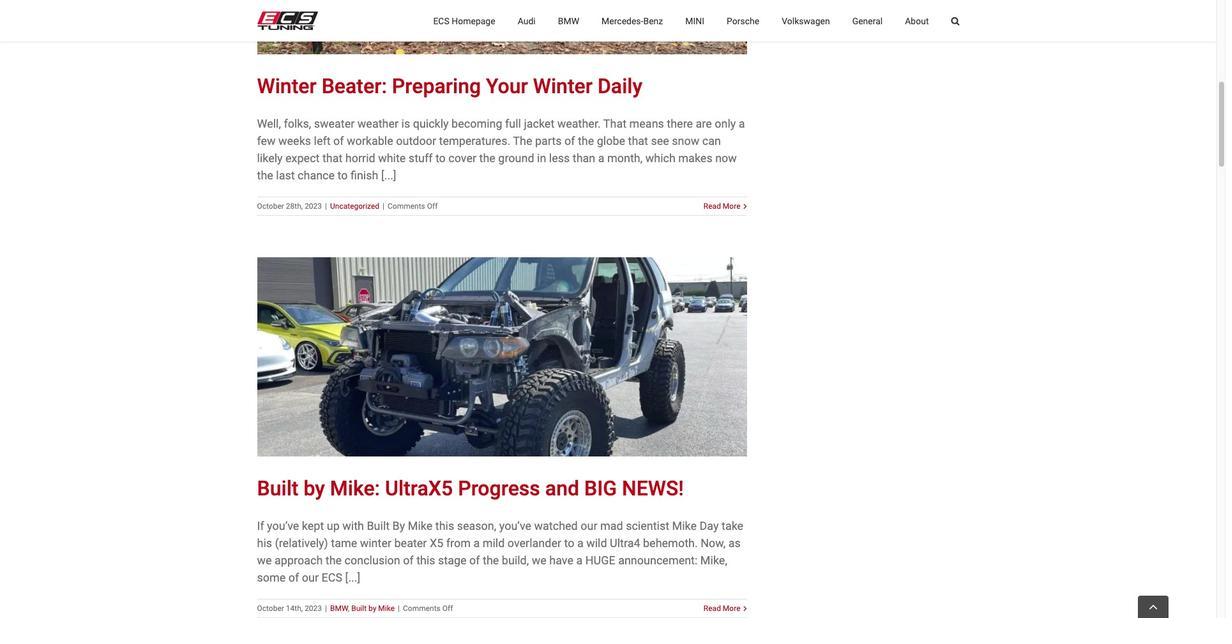 Task type: describe. For each thing, give the bounding box(es) containing it.
2 winter from the left
[[533, 74, 593, 98]]

announcement:
[[619, 554, 698, 567]]

big
[[585, 476, 617, 501]]

are
[[696, 117, 712, 130]]

preparing
[[392, 74, 481, 98]]

1 vertical spatial off
[[443, 604, 453, 613]]

bmw link for built by mike link
[[330, 604, 348, 613]]

built by mike: ultrax5 progress and big news! image
[[257, 257, 747, 457]]

makes
[[679, 151, 713, 165]]

mad
[[601, 519, 623, 533]]

progress
[[458, 476, 540, 501]]

have
[[550, 554, 574, 567]]

general link
[[853, 0, 883, 42]]

if you've kept up with built by mike this season, you've watched our mad scientist mike day take his (relatively) tame winter beater x5 from a mild overlander to a wild ultra4 behemoth. now, as we approach the conclusion of this stage of the build, we have a huge announcement: mike, some of our ecs [...]
[[257, 519, 744, 584]]

1 vertical spatial comments
[[403, 604, 441, 613]]

0 vertical spatial this
[[436, 519, 454, 533]]

| left uncategorized link
[[325, 202, 327, 211]]

(relatively)
[[275, 536, 328, 550]]

see
[[651, 134, 670, 147]]

expect
[[286, 151, 320, 165]]

can
[[703, 134, 721, 147]]

2 you've from the left
[[500, 519, 532, 533]]

mercedes-
[[602, 16, 644, 26]]

1 horizontal spatial mike
[[408, 519, 433, 533]]

news!
[[622, 476, 684, 501]]

well, folks, sweater weather is quickly becoming full jacket weather. that means there are only a few weeks left of workable outdoor temperatures. the parts of the globe that see snow can likely expect that horrid white stuff to cover the ground in less than a month, which makes now the last chance to finish [...]
[[257, 117, 745, 182]]

the
[[513, 134, 533, 147]]

read more link for winter beater: preparing your winter daily
[[704, 200, 741, 212]]

a left wild
[[578, 536, 584, 550]]

[...] for preparing
[[381, 168, 397, 182]]

homepage
[[452, 16, 496, 26]]

general
[[853, 16, 883, 26]]

read more for winter beater: preparing your winter daily
[[704, 202, 741, 211]]

build,
[[502, 554, 529, 567]]

0 vertical spatial built
[[257, 476, 299, 501]]

up
[[327, 519, 340, 533]]

beater
[[395, 536, 427, 550]]

audi
[[518, 16, 536, 26]]

and
[[546, 476, 580, 501]]

porsche
[[727, 16, 760, 26]]

few
[[257, 134, 276, 147]]

uncategorized link
[[330, 202, 380, 211]]

more for built by mike: ultrax5 progress and big news!
[[723, 604, 741, 613]]

left
[[314, 134, 331, 147]]

ultra4
[[610, 536, 641, 550]]

1 we from the left
[[257, 554, 272, 567]]

1 you've from the left
[[267, 519, 299, 533]]

built by mike: ultrax5 progress and big news!
[[257, 476, 684, 501]]

read for built by mike: ultrax5 progress and big news!
[[704, 604, 721, 613]]

bmw link for mini link
[[558, 0, 580, 42]]

kept
[[302, 519, 324, 533]]

behemoth.
[[643, 536, 698, 550]]

ultrax5
[[385, 476, 453, 501]]

volkswagen link
[[782, 0, 830, 42]]

last
[[276, 168, 295, 182]]

built by mike link
[[352, 604, 395, 613]]

means
[[630, 117, 664, 130]]

season,
[[457, 519, 497, 533]]

white
[[378, 151, 406, 165]]

tame
[[331, 536, 357, 550]]

winter beater: preparing your winter daily image
[[257, 0, 747, 54]]

| left ,
[[325, 604, 327, 613]]

0 vertical spatial comments
[[388, 202, 425, 211]]

1 vertical spatial this
[[417, 554, 436, 567]]

beater:
[[322, 74, 387, 98]]

2 vertical spatial built
[[352, 604, 367, 613]]

2 horizontal spatial mike
[[673, 519, 697, 533]]

stuff
[[409, 151, 433, 165]]

about
[[906, 16, 929, 26]]

day
[[700, 519, 719, 533]]

a right only
[[739, 117, 745, 130]]

the down the temperatures.
[[480, 151, 496, 165]]

jacket
[[524, 117, 555, 130]]

now,
[[701, 536, 726, 550]]

1 vertical spatial our
[[302, 571, 319, 584]]

audi link
[[518, 0, 536, 42]]

1 horizontal spatial our
[[581, 519, 598, 533]]

28th,
[[286, 202, 303, 211]]

quickly
[[413, 117, 449, 130]]

a right than
[[599, 151, 605, 165]]

,
[[348, 604, 350, 613]]

read for winter beater: preparing your winter daily
[[704, 202, 721, 211]]

built inside if you've kept up with built by mike this season, you've watched our mad scientist mike day take his (relatively) tame winter beater x5 from a mild overlander to a wild ultra4 behemoth. now, as we approach the conclusion of this stage of the build, we have a huge announcement: mike, some of our ecs [...]
[[367, 519, 390, 533]]

october 28th, 2023 | uncategorized | comments off
[[257, 202, 438, 211]]

if
[[257, 519, 264, 533]]

outdoor
[[396, 134, 436, 147]]

of down 'approach'
[[289, 571, 299, 584]]

the down mild
[[483, 554, 499, 567]]

weeks
[[279, 134, 311, 147]]

a left mild
[[474, 536, 480, 550]]

likely
[[257, 151, 283, 165]]

2023 for 28th,
[[305, 202, 322, 211]]

ecs homepage link
[[433, 0, 496, 42]]

of right left
[[334, 134, 344, 147]]

overlander
[[508, 536, 562, 550]]

winter beater: preparing your winter daily link
[[257, 74, 643, 98]]



Task type: locate. For each thing, give the bounding box(es) containing it.
our down 'approach'
[[302, 571, 319, 584]]

october for october 28th, 2023 | uncategorized | comments off
[[257, 202, 284, 211]]

by right ,
[[369, 604, 377, 613]]

[...] down white
[[381, 168, 397, 182]]

well,
[[257, 117, 281, 130]]

his
[[257, 536, 272, 550]]

this up x5
[[436, 519, 454, 533]]

0 vertical spatial 2023
[[305, 202, 322, 211]]

1 vertical spatial 2023
[[305, 604, 322, 613]]

ecs down tame
[[322, 571, 343, 584]]

read more
[[704, 202, 741, 211], [704, 604, 741, 613]]

to right "stuff"
[[436, 151, 446, 165]]

0 horizontal spatial ecs
[[322, 571, 343, 584]]

this down x5
[[417, 554, 436, 567]]

0 horizontal spatial [...]
[[345, 571, 361, 584]]

we down his
[[257, 554, 272, 567]]

1 read more link from the top
[[704, 200, 741, 212]]

read more link down the 'mike,'
[[704, 603, 741, 614]]

folks,
[[284, 117, 311, 130]]

1 vertical spatial bmw link
[[330, 604, 348, 613]]

cover
[[449, 151, 477, 165]]

1 2023 from the top
[[305, 202, 322, 211]]

0 vertical spatial bmw link
[[558, 0, 580, 42]]

mike
[[408, 519, 433, 533], [673, 519, 697, 533], [379, 604, 395, 613]]

0 horizontal spatial winter
[[257, 74, 317, 98]]

approach
[[275, 554, 323, 567]]

october 14th, 2023 | bmw , built by mike | comments off
[[257, 604, 453, 613]]

by
[[393, 519, 405, 533]]

| right built by mike link
[[398, 604, 400, 613]]

that down 'means'
[[628, 134, 649, 147]]

ecs
[[433, 16, 450, 26], [322, 571, 343, 584]]

stage
[[438, 554, 467, 567]]

0 vertical spatial [...]
[[381, 168, 397, 182]]

scientist
[[626, 519, 670, 533]]

0 vertical spatial ecs
[[433, 16, 450, 26]]

bmw left built by mike link
[[330, 604, 348, 613]]

that down left
[[323, 151, 343, 165]]

built right ,
[[352, 604, 367, 613]]

by up kept
[[304, 476, 325, 501]]

porsche link
[[727, 0, 760, 42]]

off down the stage
[[443, 604, 453, 613]]

to up have
[[565, 536, 575, 550]]

read more link
[[704, 200, 741, 212], [704, 603, 741, 614]]

[...] down conclusion
[[345, 571, 361, 584]]

october for october 14th, 2023 | bmw , built by mike | comments off
[[257, 604, 284, 613]]

1 vertical spatial read more link
[[704, 603, 741, 614]]

our
[[581, 519, 598, 533], [302, 571, 319, 584]]

1 horizontal spatial bmw link
[[558, 0, 580, 42]]

now
[[716, 151, 737, 165]]

read more down now
[[704, 202, 741, 211]]

winter up folks,
[[257, 74, 317, 98]]

globe
[[597, 134, 626, 147]]

we
[[257, 554, 272, 567], [532, 554, 547, 567]]

0 horizontal spatial you've
[[267, 519, 299, 533]]

mike up beater
[[408, 519, 433, 533]]

our up wild
[[581, 519, 598, 533]]

2 vertical spatial to
[[565, 536, 575, 550]]

0 vertical spatial by
[[304, 476, 325, 501]]

0 horizontal spatial we
[[257, 554, 272, 567]]

from
[[446, 536, 471, 550]]

mild
[[483, 536, 505, 550]]

[...] for mike:
[[345, 571, 361, 584]]

2 we from the left
[[532, 554, 547, 567]]

sweater
[[314, 117, 355, 130]]

0 vertical spatial read more
[[704, 202, 741, 211]]

you've right if
[[267, 519, 299, 533]]

winter beater: preparing your winter daily
[[257, 74, 643, 98]]

1 horizontal spatial we
[[532, 554, 547, 567]]

than
[[573, 151, 596, 165]]

horrid
[[346, 151, 376, 165]]

read more link down now
[[704, 200, 741, 212]]

0 vertical spatial bmw
[[558, 16, 580, 26]]

0 horizontal spatial bmw link
[[330, 604, 348, 613]]

temperatures.
[[439, 134, 511, 147]]

some
[[257, 571, 286, 584]]

0 horizontal spatial by
[[304, 476, 325, 501]]

off down "stuff"
[[427, 202, 438, 211]]

a right have
[[577, 554, 583, 567]]

as
[[729, 536, 741, 550]]

0 vertical spatial our
[[581, 519, 598, 533]]

there
[[667, 117, 693, 130]]

1 horizontal spatial [...]
[[381, 168, 397, 182]]

you've
[[267, 519, 299, 533], [500, 519, 532, 533]]

mercedes-benz link
[[602, 0, 663, 42]]

daily
[[598, 74, 643, 98]]

1 vertical spatial read more
[[704, 604, 741, 613]]

off
[[427, 202, 438, 211], [443, 604, 453, 613]]

take
[[722, 519, 744, 533]]

|
[[325, 202, 327, 211], [383, 202, 385, 211], [325, 604, 327, 613], [398, 604, 400, 613]]

2 october from the top
[[257, 604, 284, 613]]

finish
[[351, 168, 379, 182]]

month,
[[608, 151, 643, 165]]

0 vertical spatial read
[[704, 202, 721, 211]]

about link
[[906, 0, 929, 42]]

2 read more link from the top
[[704, 603, 741, 614]]

0 vertical spatial to
[[436, 151, 446, 165]]

2 2023 from the top
[[305, 604, 322, 613]]

1 horizontal spatial that
[[628, 134, 649, 147]]

a
[[739, 117, 745, 130], [599, 151, 605, 165], [474, 536, 480, 550], [578, 536, 584, 550], [577, 554, 583, 567]]

1 vertical spatial [...]
[[345, 571, 361, 584]]

[...] inside well, folks, sweater weather is quickly becoming full jacket weather. that means there are only a few weeks left of workable outdoor temperatures. the parts of the globe that see snow can likely expect that horrid white stuff to cover the ground in less than a month, which makes now the last chance to finish [...]
[[381, 168, 397, 182]]

1 horizontal spatial to
[[436, 151, 446, 165]]

we down overlander
[[532, 554, 547, 567]]

1 horizontal spatial ecs
[[433, 16, 450, 26]]

october left 28th, at left
[[257, 202, 284, 211]]

2023 for 14th,
[[305, 604, 322, 613]]

1 more from the top
[[723, 202, 741, 211]]

2 read from the top
[[704, 604, 721, 613]]

read more for built by mike: ultrax5 progress and big news!
[[704, 604, 741, 613]]

0 horizontal spatial that
[[323, 151, 343, 165]]

more for winter beater: preparing your winter daily
[[723, 202, 741, 211]]

1 vertical spatial by
[[369, 604, 377, 613]]

winter
[[360, 536, 392, 550]]

0 horizontal spatial off
[[427, 202, 438, 211]]

ecs tuning logo image
[[257, 12, 318, 30]]

2 horizontal spatial to
[[565, 536, 575, 550]]

1 winter from the left
[[257, 74, 317, 98]]

october
[[257, 202, 284, 211], [257, 604, 284, 613]]

0 vertical spatial off
[[427, 202, 438, 211]]

of down beater
[[403, 554, 414, 567]]

mike:
[[330, 476, 380, 501]]

the up than
[[578, 134, 594, 147]]

0 horizontal spatial mike
[[379, 604, 395, 613]]

[...]
[[381, 168, 397, 182], [345, 571, 361, 584]]

1 october from the top
[[257, 202, 284, 211]]

read down the 'mike,'
[[704, 604, 721, 613]]

winter
[[257, 74, 317, 98], [533, 74, 593, 98]]

ecs homepage
[[433, 16, 496, 26]]

0 horizontal spatial to
[[338, 168, 348, 182]]

of
[[334, 134, 344, 147], [565, 134, 575, 147], [403, 554, 414, 567], [470, 554, 480, 567], [289, 571, 299, 584]]

0 vertical spatial more
[[723, 202, 741, 211]]

2023 right 14th,
[[305, 604, 322, 613]]

comments right built by mike link
[[403, 604, 441, 613]]

[...] inside if you've kept up with built by mike this season, you've watched our mad scientist mike day take his (relatively) tame winter beater x5 from a mild overlander to a wild ultra4 behemoth. now, as we approach the conclusion of this stage of the build, we have a huge announcement: mike, some of our ecs [...]
[[345, 571, 361, 584]]

less
[[549, 151, 570, 165]]

which
[[646, 151, 676, 165]]

1 read from the top
[[704, 202, 721, 211]]

watched
[[535, 519, 578, 533]]

ecs inside the "ecs homepage" link
[[433, 16, 450, 26]]

the down 'likely'
[[257, 168, 273, 182]]

| right uncategorized link
[[383, 202, 385, 211]]

read down now
[[704, 202, 721, 211]]

workable
[[347, 134, 393, 147]]

0 vertical spatial that
[[628, 134, 649, 147]]

1 horizontal spatial off
[[443, 604, 453, 613]]

benz
[[644, 16, 663, 26]]

mike up behemoth.
[[673, 519, 697, 533]]

that
[[604, 117, 627, 130]]

comments down "stuff"
[[388, 202, 425, 211]]

1 vertical spatial ecs
[[322, 571, 343, 584]]

mike,
[[701, 554, 728, 567]]

parts
[[535, 134, 562, 147]]

ground
[[499, 151, 535, 165]]

bmw link right audi
[[558, 0, 580, 42]]

to inside if you've kept up with built by mike this season, you've watched our mad scientist mike day take his (relatively) tame winter beater x5 from a mild overlander to a wild ultra4 behemoth. now, as we approach the conclusion of this stage of the build, we have a huge announcement: mike, some of our ecs [...]
[[565, 536, 575, 550]]

built up winter
[[367, 519, 390, 533]]

more down now
[[723, 202, 741, 211]]

1 read more from the top
[[704, 202, 741, 211]]

with
[[343, 519, 364, 533]]

wild
[[587, 536, 607, 550]]

you've up overlander
[[500, 519, 532, 533]]

1 vertical spatial bmw
[[330, 604, 348, 613]]

chance
[[298, 168, 335, 182]]

more down the 'mike,'
[[723, 604, 741, 613]]

x5
[[430, 536, 444, 550]]

2 more from the top
[[723, 604, 741, 613]]

of down weather.
[[565, 134, 575, 147]]

to left finish
[[338, 168, 348, 182]]

by
[[304, 476, 325, 501], [369, 604, 377, 613]]

1 vertical spatial read
[[704, 604, 721, 613]]

bmw right audi
[[558, 16, 580, 26]]

to
[[436, 151, 446, 165], [338, 168, 348, 182], [565, 536, 575, 550]]

of right the stage
[[470, 554, 480, 567]]

14th,
[[286, 604, 303, 613]]

full
[[505, 117, 521, 130]]

0 vertical spatial october
[[257, 202, 284, 211]]

1 vertical spatial october
[[257, 604, 284, 613]]

1 vertical spatial more
[[723, 604, 741, 613]]

conclusion
[[345, 554, 400, 567]]

built up if
[[257, 476, 299, 501]]

weather
[[358, 117, 399, 130]]

only
[[715, 117, 736, 130]]

read more link for built by mike: ultrax5 progress and big news!
[[704, 603, 741, 614]]

1 horizontal spatial by
[[369, 604, 377, 613]]

huge
[[586, 554, 616, 567]]

1 vertical spatial that
[[323, 151, 343, 165]]

mini link
[[686, 0, 705, 42]]

volkswagen
[[782, 16, 830, 26]]

the down tame
[[326, 554, 342, 567]]

1 vertical spatial to
[[338, 168, 348, 182]]

1 vertical spatial built
[[367, 519, 390, 533]]

mini
[[686, 16, 705, 26]]

bmw link left built by mike link
[[330, 604, 348, 613]]

1 horizontal spatial winter
[[533, 74, 593, 98]]

0 horizontal spatial bmw
[[330, 604, 348, 613]]

becoming
[[452, 117, 503, 130]]

october left 14th,
[[257, 604, 284, 613]]

0 vertical spatial read more link
[[704, 200, 741, 212]]

0 horizontal spatial our
[[302, 571, 319, 584]]

2 read more from the top
[[704, 604, 741, 613]]

mercedes-benz
[[602, 16, 663, 26]]

2023 right 28th, at left
[[305, 202, 322, 211]]

ecs left homepage
[[433, 16, 450, 26]]

mike right ,
[[379, 604, 395, 613]]

weather.
[[558, 117, 601, 130]]

snow
[[672, 134, 700, 147]]

in
[[537, 151, 547, 165]]

winter up weather.
[[533, 74, 593, 98]]

1 horizontal spatial bmw
[[558, 16, 580, 26]]

read more down the 'mike,'
[[704, 604, 741, 613]]

ecs inside if you've kept up with built by mike this season, you've watched our mad scientist mike day take his (relatively) tame winter beater x5 from a mild overlander to a wild ultra4 behemoth. now, as we approach the conclusion of this stage of the build, we have a huge announcement: mike, some of our ecs [...]
[[322, 571, 343, 584]]

1 horizontal spatial you've
[[500, 519, 532, 533]]



Task type: vqa. For each thing, say whether or not it's contained in the screenshot.
topmost Read More
yes



